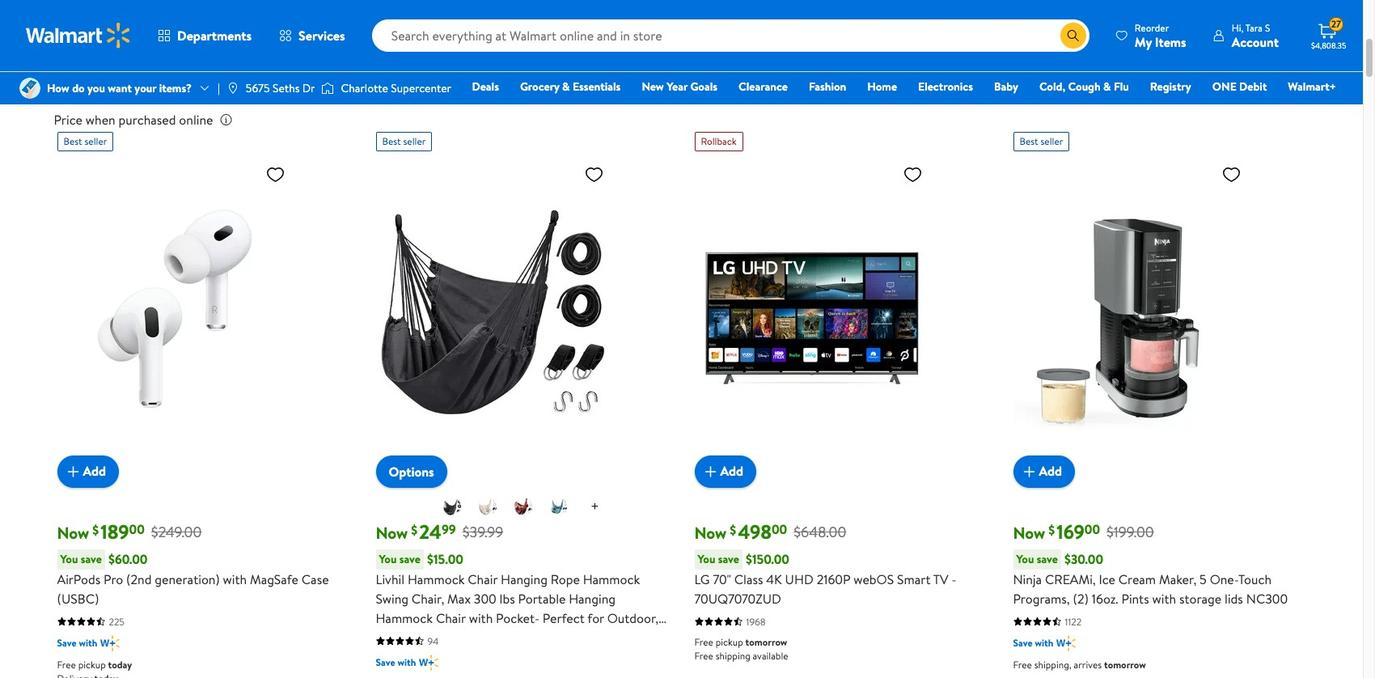 Task type: vqa. For each thing, say whether or not it's contained in the screenshot.
first 00
yes



Task type: locate. For each thing, give the bounding box(es) containing it.
walmart+
[[1289, 78, 1337, 95]]

save up 'livhil'
[[400, 551, 421, 567]]

gray)
[[621, 628, 652, 646]]

 image
[[322, 80, 335, 96]]

now left 24
[[376, 522, 408, 543]]

clearance right goals at the top right
[[739, 78, 788, 95]]

3 add from the left
[[1039, 462, 1063, 480]]

price
[[54, 111, 83, 128]]

add button for 498
[[695, 455, 757, 488]]

clearance link right goals at the top right
[[732, 78, 795, 95]]

seller for 169
[[1041, 134, 1064, 148]]

1 horizontal spatial fashion
[[877, 9, 914, 26]]

tech link
[[271, 0, 355, 26]]

2 you from the left
[[379, 551, 397, 567]]

& right games at the right top
[[730, 9, 738, 26]]

services
[[299, 27, 345, 45]]

1 horizontal spatial walmart plus image
[[1057, 635, 1076, 651]]

with down maker,
[[1153, 590, 1177, 607]]

2 now from the left
[[376, 522, 408, 543]]

& right beauty
[[813, 9, 820, 26]]

3 00 from the left
[[1085, 520, 1101, 538]]

with down 300 at the bottom of the page
[[469, 609, 493, 627]]

save
[[81, 551, 102, 567], [400, 551, 421, 567], [718, 551, 740, 567], [1037, 551, 1058, 567]]

$ for 498
[[730, 521, 737, 539]]

fashion link
[[853, 0, 937, 26], [802, 78, 854, 95]]

best for 189
[[64, 134, 82, 148]]

now left 189
[[57, 522, 89, 543]]

2 add button from the left
[[695, 455, 757, 488]]

deals left grocery
[[472, 78, 499, 95]]

you inside you save $150.00 lg 70" class 4k uhd 2160p webos smart tv - 70uq7070zud
[[698, 551, 716, 567]]

colorful image
[[514, 497, 533, 516]]

70"
[[713, 570, 732, 588]]

2 save from the left
[[400, 551, 421, 567]]

chair,
[[412, 590, 444, 607]]

1 horizontal spatial 00
[[772, 520, 788, 538]]

you inside you save $15.00 livhil hammock chair hanging rope hammock swing chair, max 300 lbs portable hanging hammock chair with pocket- perfect for outdoor, home, bedroom, patio, yard ,balcony (dark gray)
[[379, 551, 397, 567]]

2 add to cart image from the left
[[701, 462, 721, 481]]

0 horizontal spatial add button
[[57, 455, 119, 488]]

now inside now $ 169 00 $199.00
[[1014, 522, 1046, 543]]

deals up 'price'
[[54, 77, 92, 98]]

0 horizontal spatial fashion
[[809, 78, 847, 95]]

1 vertical spatial fashion
[[809, 78, 847, 95]]

with inside 'you save $30.00 ninja creami, ice cream maker, 5 one-touch programs, (2) 16oz. pints with storage lids nc300'
[[1153, 590, 1177, 607]]

94
[[428, 634, 439, 648]]

2 horizontal spatial best seller
[[1020, 134, 1064, 148]]

flash
[[188, 9, 213, 26]]

creami,
[[1045, 570, 1096, 588]]

4 save from the left
[[1037, 551, 1058, 567]]

add up 189
[[83, 462, 106, 480]]

0 horizontal spatial clearance
[[94, 9, 143, 26]]

walmart plus image
[[1057, 635, 1076, 651], [419, 654, 438, 670]]

now inside now $ 189 00 $249.00
[[57, 522, 89, 543]]

 image right |
[[226, 82, 239, 95]]

green image
[[550, 497, 569, 516]]

best down charlotte supercenter
[[382, 134, 401, 148]]

arrives
[[1074, 658, 1102, 671]]

1 vertical spatial fashion link
[[802, 78, 854, 95]]

1 horizontal spatial deals
[[216, 9, 243, 26]]

tomorrow inside "free pickup tomorrow free shipping available"
[[746, 635, 788, 649]]

save with for 24
[[376, 655, 416, 669]]

add button for 189
[[57, 455, 119, 488]]

2 horizontal spatial add button
[[1014, 455, 1075, 488]]

$ left 169
[[1049, 521, 1055, 539]]

2 horizontal spatial save
[[1014, 636, 1033, 649]]

0 vertical spatial pickup
[[716, 635, 743, 649]]

seasonal
[[373, 9, 415, 26]]

save with up 'shipping,'
[[1014, 636, 1054, 649]]

0 horizontal spatial  image
[[19, 78, 40, 99]]

airpods pro (2nd generation) with magsafe case (usbc) image
[[57, 157, 292, 475]]

2 $ from the left
[[411, 521, 418, 539]]

2 seller from the left
[[403, 134, 426, 148]]

stock-up essentials link
[[1242, 0, 1326, 38]]

add to cart image
[[64, 462, 83, 481], [701, 462, 721, 481]]

class
[[735, 570, 763, 588]]

$60.00
[[108, 550, 148, 568]]

hanging up for on the left bottom of page
[[569, 590, 616, 607]]

with
[[223, 570, 247, 588], [1153, 590, 1177, 607], [469, 609, 493, 627], [79, 636, 97, 649], [1035, 636, 1054, 649], [398, 655, 416, 669]]

$ inside now $ 24 99 $39.99
[[411, 521, 418, 539]]

$ left 189
[[93, 521, 99, 539]]

up
[[1293, 9, 1306, 26]]

0 vertical spatial clearance link
[[76, 0, 161, 26]]

0 vertical spatial tomorrow
[[746, 635, 788, 649]]

0 horizontal spatial tomorrow
[[746, 635, 788, 649]]

deals for deals
[[472, 78, 499, 95]]

add to favorites list, lg 70" class 4k uhd 2160p webos smart tv - 70uq7070zud image
[[903, 164, 923, 184]]

00 up $30.00
[[1085, 520, 1101, 538]]

deals (1000+)
[[54, 77, 140, 98]]

2 horizontal spatial add
[[1039, 462, 1063, 480]]

1 now from the left
[[57, 522, 89, 543]]

1 vertical spatial chair
[[436, 609, 466, 627]]

chair
[[468, 570, 498, 588], [436, 609, 466, 627]]

chair up 300 at the bottom of the page
[[468, 570, 498, 588]]

0 horizontal spatial 00
[[129, 520, 145, 538]]

save with up "free pickup today"
[[57, 636, 97, 649]]

now
[[57, 522, 89, 543], [376, 522, 408, 543], [695, 522, 727, 543], [1014, 522, 1046, 543]]

school
[[1151, 9, 1185, 26]]

0 horizontal spatial best
[[64, 134, 82, 148]]

now left the 498
[[695, 522, 727, 543]]

0 horizontal spatial best seller
[[64, 134, 107, 148]]

add for 169
[[1039, 462, 1063, 480]]

touch
[[1239, 570, 1272, 588]]

4 $ from the left
[[1049, 521, 1055, 539]]

cold, cough & flu
[[1040, 78, 1129, 95]]

0 vertical spatial walmart plus image
[[1057, 635, 1076, 651]]

save with
[[57, 636, 97, 649], [1014, 636, 1054, 649], [376, 655, 416, 669]]

3 you from the left
[[698, 551, 716, 567]]

1 add from the left
[[83, 462, 106, 480]]

$ left 24
[[411, 521, 418, 539]]

video games & media
[[665, 9, 738, 37]]

0 horizontal spatial save with
[[57, 636, 97, 649]]

walmart plus image for 169
[[1057, 635, 1076, 651]]

options
[[389, 463, 434, 480]]

1 vertical spatial pickup
[[78, 658, 106, 671]]

patio,
[[474, 628, 506, 646]]

tomorrow right arrives
[[1105, 658, 1146, 671]]

1 vertical spatial walmart plus image
[[419, 654, 438, 670]]

2 best seller from the left
[[382, 134, 426, 148]]

2 add from the left
[[721, 462, 744, 480]]

toys
[[496, 9, 518, 26]]

best seller down charlotte supercenter
[[382, 134, 426, 148]]

3 best from the left
[[1020, 134, 1039, 148]]

 image for how
[[19, 78, 40, 99]]

0 horizontal spatial seller
[[85, 134, 107, 148]]

& right dining
[[1009, 9, 1016, 26]]

1 horizontal spatial home link
[[860, 78, 905, 95]]

1 you from the left
[[60, 551, 78, 567]]

now left 169
[[1014, 522, 1046, 543]]

2 horizontal spatial deals
[[472, 78, 499, 95]]

4 you from the left
[[1017, 551, 1034, 567]]

1 horizontal spatial best seller
[[382, 134, 426, 148]]

a-dark grey image
[[443, 497, 462, 516]]

1 horizontal spatial save
[[376, 655, 395, 669]]

lg
[[695, 570, 710, 588]]

home left electronics
[[868, 78, 897, 95]]

save
[[57, 636, 77, 649], [1014, 636, 1033, 649], [376, 655, 395, 669]]

school savings
[[1151, 9, 1222, 26]]

reorder
[[1135, 21, 1170, 34]]

home link up essentials
[[562, 0, 646, 26]]

save inside you save $60.00 airpods pro (2nd generation) with magsafe case (usbc)
[[81, 551, 102, 567]]

cold, cough & flu link
[[1032, 78, 1137, 95]]

0 horizontal spatial clearance link
[[76, 0, 161, 26]]

save down home,
[[376, 655, 395, 669]]

add to cart image
[[1020, 462, 1039, 481]]

you for lg
[[698, 551, 716, 567]]

you for airpods
[[60, 551, 78, 567]]

& for beauty & grooming
[[813, 9, 820, 26]]

add up 169
[[1039, 462, 1063, 480]]

0 horizontal spatial add to cart image
[[64, 462, 83, 481]]

00 up $60.00
[[129, 520, 145, 538]]

add button up 189
[[57, 455, 119, 488]]

0 horizontal spatial home link
[[562, 0, 646, 26]]

$648.00
[[794, 522, 847, 542]]

now inside now $ 498 00 $648.00
[[695, 522, 727, 543]]

you up the ninja
[[1017, 551, 1034, 567]]

2 horizontal spatial best
[[1020, 134, 1039, 148]]

add button
[[57, 455, 119, 488], [695, 455, 757, 488], [1014, 455, 1075, 488]]

ninja creami, ice cream maker, 5 one-touch programs, (2) 16oz. pints with storage lids nc300 image
[[1014, 157, 1248, 475]]

add button up the 498
[[695, 455, 757, 488]]

2 horizontal spatial 00
[[1085, 520, 1101, 538]]

perfect
[[543, 609, 585, 627]]

my
[[1135, 33, 1152, 51]]

hanging up lbs
[[501, 570, 548, 588]]

save up the ninja
[[1037, 551, 1058, 567]]

$39.99
[[463, 522, 503, 542]]

1 horizontal spatial home
[[868, 78, 897, 95]]

0 horizontal spatial walmart plus image
[[419, 654, 438, 670]]

,balcony
[[537, 628, 584, 646]]

1 horizontal spatial add
[[721, 462, 744, 480]]

you save $15.00 livhil hammock chair hanging rope hammock swing chair, max 300 lbs portable hanging hammock chair with pocket- perfect for outdoor, home, bedroom, patio, yard ,balcony (dark gray)
[[376, 550, 659, 646]]

3 best seller from the left
[[1020, 134, 1064, 148]]

$ inside now $ 169 00 $199.00
[[1049, 521, 1055, 539]]

0 vertical spatial clearance
[[94, 9, 143, 26]]

you inside 'you save $30.00 ninja creami, ice cream maker, 5 one-touch programs, (2) 16oz. pints with storage lids nc300'
[[1017, 551, 1034, 567]]

clearance link up how do you want your items?
[[76, 0, 161, 26]]

best seller down the when
[[64, 134, 107, 148]]

save for 189
[[57, 636, 77, 649]]

save with down home,
[[376, 655, 416, 669]]

2 horizontal spatial save with
[[1014, 636, 1054, 649]]

0 horizontal spatial add
[[83, 462, 106, 480]]

add for 498
[[721, 462, 744, 480]]

tomorrow down 1968
[[746, 635, 788, 649]]

0 vertical spatial home
[[589, 9, 619, 26]]

seller down supercenter
[[403, 134, 426, 148]]

1 horizontal spatial seller
[[403, 134, 426, 148]]

1 horizontal spatial save with
[[376, 655, 416, 669]]

1 add to cart image from the left
[[64, 462, 83, 481]]

beige image
[[478, 497, 498, 516]]

add to cart image for 498
[[701, 462, 721, 481]]

pickup left available
[[716, 635, 743, 649]]

3 seller from the left
[[1041, 134, 1064, 148]]

generation)
[[155, 570, 220, 588]]

1 horizontal spatial hanging
[[569, 590, 616, 607]]

one
[[1213, 78, 1237, 95]]

4 now from the left
[[1014, 522, 1046, 543]]

lg 70" class 4k uhd 2160p webos smart tv - 70uq7070zud image
[[695, 157, 929, 475]]

dr
[[302, 80, 315, 96]]

save up the airpods
[[81, 551, 102, 567]]

5
[[1200, 570, 1207, 588]]

1 horizontal spatial tomorrow
[[1105, 658, 1146, 671]]

best seller down cold,
[[1020, 134, 1064, 148]]

clear search field text image
[[1041, 29, 1054, 42]]

you
[[60, 551, 78, 567], [379, 551, 397, 567], [698, 551, 716, 567], [1017, 551, 1034, 567]]

24
[[419, 518, 442, 545]]

1122
[[1065, 615, 1082, 628]]

you up 'livhil'
[[379, 551, 397, 567]]

clearance up how do you want your items?
[[94, 9, 143, 26]]

00 inside now $ 169 00 $199.00
[[1085, 520, 1101, 538]]

yard
[[509, 628, 534, 646]]

deals up the departments
[[216, 9, 243, 26]]

$ for 189
[[93, 521, 99, 539]]

you up the airpods
[[60, 551, 78, 567]]

clearance link
[[76, 0, 161, 26], [732, 78, 795, 95]]

& inside the kitchen & dining
[[1009, 9, 1016, 26]]

1 add button from the left
[[57, 455, 119, 488]]

with left walmart plus icon
[[79, 636, 97, 649]]

today
[[108, 658, 132, 671]]

Walmart Site-Wide search field
[[372, 19, 1090, 52]]

tara
[[1246, 21, 1263, 34]]

 image for 5675
[[226, 82, 239, 95]]

home link for tech
[[562, 0, 646, 26]]

items?
[[159, 80, 192, 96]]

hi, tara s account
[[1232, 21, 1279, 51]]

3 now from the left
[[695, 522, 727, 543]]

chair up bedroom,
[[436, 609, 466, 627]]

save up "free pickup today"
[[57, 636, 77, 649]]

best
[[64, 134, 82, 148], [382, 134, 401, 148], [1020, 134, 1039, 148]]

1 vertical spatial home link
[[860, 78, 905, 95]]

1 horizontal spatial best
[[382, 134, 401, 148]]

you for ninja
[[1017, 551, 1034, 567]]

$ inside now $ 189 00 $249.00
[[93, 521, 99, 539]]

1 $ from the left
[[93, 521, 99, 539]]

1 horizontal spatial chair
[[468, 570, 498, 588]]

 image left how
[[19, 78, 40, 99]]

00 inside now $ 498 00 $648.00
[[772, 520, 788, 538]]

deals inside deals link
[[472, 78, 499, 95]]

0 horizontal spatial pickup
[[78, 658, 106, 671]]

grocery & essentials
[[520, 78, 621, 95]]

add up the 498
[[721, 462, 744, 480]]

add
[[83, 462, 106, 480], [721, 462, 744, 480], [1039, 462, 1063, 480]]

best seller for 169
[[1020, 134, 1064, 148]]

add button up 169
[[1014, 455, 1075, 488]]

seller down cold,
[[1041, 134, 1064, 148]]

save for 24
[[376, 655, 395, 669]]

save with for 169
[[1014, 636, 1054, 649]]

2 horizontal spatial seller
[[1041, 134, 1064, 148]]

video
[[665, 9, 693, 26]]

home,
[[376, 628, 413, 646]]

deals inside flash deals link
[[216, 9, 243, 26]]

hi,
[[1232, 21, 1244, 34]]

0 horizontal spatial home
[[589, 9, 619, 26]]

1 best seller from the left
[[64, 134, 107, 148]]

1 save from the left
[[81, 551, 102, 567]]

now for 24
[[376, 522, 408, 543]]

00 inside now $ 189 00 $249.00
[[129, 520, 145, 538]]

best down 'price'
[[64, 134, 82, 148]]

1 horizontal spatial  image
[[226, 82, 239, 95]]

169
[[1057, 518, 1085, 545]]

1 best from the left
[[64, 134, 82, 148]]

you up lg
[[698, 551, 716, 567]]

pickup down walmart plus icon
[[78, 658, 106, 671]]

add to cart image for 189
[[64, 462, 83, 481]]

hammock
[[408, 570, 465, 588], [583, 570, 640, 588], [376, 609, 433, 627]]

pickup for today
[[78, 658, 106, 671]]

2 00 from the left
[[772, 520, 788, 538]]

seller
[[85, 134, 107, 148], [403, 134, 426, 148], [1041, 134, 1064, 148]]

s
[[1265, 21, 1271, 34]]

save for 169
[[1014, 636, 1033, 649]]

0 horizontal spatial save
[[57, 636, 77, 649]]

1 seller from the left
[[85, 134, 107, 148]]

 image
[[19, 78, 40, 99], [226, 82, 239, 95]]

$ inside now $ 498 00 $648.00
[[730, 521, 737, 539]]

seller down the when
[[85, 134, 107, 148]]

99
[[442, 520, 456, 538]]

walmart plus image down 1122 at the bottom right of page
[[1057, 635, 1076, 651]]

3 add button from the left
[[1014, 455, 1075, 488]]

pickup for tomorrow
[[716, 635, 743, 649]]

& inside 'beauty & grooming'
[[813, 9, 820, 26]]

seasonal decor link
[[368, 0, 452, 26]]

walmart plus image down 94
[[419, 654, 438, 670]]

save up 70"
[[718, 551, 740, 567]]

1 horizontal spatial pickup
[[716, 635, 743, 649]]

0 vertical spatial fashion
[[877, 9, 914, 26]]

programs,
[[1014, 590, 1070, 607]]

1 horizontal spatial clearance link
[[732, 78, 795, 95]]

services button
[[265, 16, 359, 55]]

00 up $150.00
[[772, 520, 788, 538]]

0 vertical spatial home link
[[562, 0, 646, 26]]

& left flu
[[1104, 78, 1112, 95]]

save inside you save $15.00 livhil hammock chair hanging rope hammock swing chair, max 300 lbs portable hanging hammock chair with pocket- perfect for outdoor, home, bedroom, patio, yard ,balcony (dark gray)
[[400, 551, 421, 567]]

1 vertical spatial hanging
[[569, 590, 616, 607]]

best down baby link
[[1020, 134, 1039, 148]]

0 horizontal spatial hanging
[[501, 570, 548, 588]]

save down programs,
[[1014, 636, 1033, 649]]

cold,
[[1040, 78, 1066, 95]]

best seller for 189
[[64, 134, 107, 148]]

1 horizontal spatial add to cart image
[[701, 462, 721, 481]]

livhil
[[376, 570, 405, 588]]

save inside you save $150.00 lg 70" class 4k uhd 2160p webos smart tv - 70uq7070zud
[[718, 551, 740, 567]]

3 $ from the left
[[730, 521, 737, 539]]

& for kitchen & dining
[[1009, 9, 1016, 26]]

with left magsafe at the left of page
[[223, 570, 247, 588]]

home link left electronics
[[860, 78, 905, 95]]

2 best from the left
[[382, 134, 401, 148]]

grocery & essentials link
[[513, 78, 628, 95]]

home up essentials
[[589, 9, 619, 26]]

3 save from the left
[[718, 551, 740, 567]]

& right grocery
[[562, 78, 570, 95]]

1 00 from the left
[[129, 520, 145, 538]]

now for 498
[[695, 522, 727, 543]]

free for free shipping, arrives tomorrow
[[1014, 658, 1032, 671]]

games
[[696, 9, 727, 26]]

one-
[[1210, 570, 1239, 588]]

you inside you save $60.00 airpods pro (2nd generation) with magsafe case (usbc)
[[60, 551, 78, 567]]

$ left the 498
[[730, 521, 737, 539]]

5675
[[246, 80, 270, 96]]

1 horizontal spatial add button
[[695, 455, 757, 488]]

now inside now $ 24 99 $39.99
[[376, 522, 408, 543]]

0 horizontal spatial deals
[[54, 77, 92, 98]]

1 horizontal spatial clearance
[[739, 78, 788, 95]]

save inside 'you save $30.00 ninja creami, ice cream maker, 5 one-touch programs, (2) 16oz. pints with storage lids nc300'
[[1037, 551, 1058, 567]]

pickup inside "free pickup tomorrow free shipping available"
[[716, 635, 743, 649]]

clearance
[[94, 9, 143, 26], [739, 78, 788, 95]]

(1000+)
[[96, 80, 140, 98]]

now for 169
[[1014, 522, 1046, 543]]



Task type: describe. For each thing, give the bounding box(es) containing it.
300
[[474, 590, 497, 607]]

essentials
[[1260, 21, 1307, 37]]

with up 'shipping,'
[[1035, 636, 1054, 649]]

options link
[[376, 455, 447, 488]]

free for free pickup tomorrow free shipping available
[[695, 635, 714, 649]]

0 horizontal spatial chair
[[436, 609, 466, 627]]

now for 189
[[57, 522, 89, 543]]

00 for 498
[[772, 520, 788, 538]]

walmart plus image for 24
[[419, 654, 438, 670]]

hammock up home,
[[376, 609, 433, 627]]

-
[[952, 570, 957, 588]]

departments button
[[144, 16, 265, 55]]

save for creami,
[[1037, 551, 1058, 567]]

shipping,
[[1035, 658, 1072, 671]]

add to favorites list, livhil hammock chair hanging rope hammock swing chair, max 300 lbs portable hanging hammock chair with pocket- perfect for outdoor, home, bedroom, patio, yard ,balcony (dark gray) image
[[585, 164, 604, 184]]

swing
[[376, 590, 409, 607]]

seller for 24
[[403, 134, 426, 148]]

pro
[[104, 570, 123, 588]]

lids
[[1225, 590, 1244, 607]]

pints
[[1122, 590, 1150, 607]]

livhil hammock chair hanging rope hammock swing chair, max 300 lbs portable hanging hammock chair with pocket- perfect for outdoor, home, bedroom, patio, yard ,balcony (dark gray) image
[[376, 157, 611, 475]]

grocery
[[520, 78, 560, 95]]

online
[[179, 111, 213, 128]]

airpods
[[57, 570, 101, 588]]

27
[[1332, 17, 1342, 31]]

with inside you save $60.00 airpods pro (2nd generation) with magsafe case (usbc)
[[223, 570, 247, 588]]

0 vertical spatial fashion link
[[853, 0, 937, 26]]

0 vertical spatial chair
[[468, 570, 498, 588]]

$199.00
[[1107, 522, 1154, 542]]

maker,
[[1159, 570, 1197, 588]]

outdoor,
[[608, 609, 659, 627]]

webos
[[854, 570, 894, 588]]

stock-up essentials
[[1260, 9, 1307, 37]]

legal information image
[[220, 113, 233, 126]]

walmart image
[[26, 23, 131, 49]]

flash deals
[[188, 9, 243, 26]]

add for 189
[[83, 462, 106, 480]]

add to favorites list, airpods pro (2nd generation) with magsafe case (usbc) image
[[266, 164, 285, 184]]

seasonal decor
[[373, 9, 447, 26]]

kitchen
[[969, 9, 1006, 26]]

flash deals link
[[174, 0, 258, 26]]

magsafe
[[250, 570, 299, 588]]

free pickup today
[[57, 658, 132, 671]]

best for 169
[[1020, 134, 1039, 148]]

when
[[86, 111, 116, 128]]

ice
[[1099, 570, 1116, 588]]

you save $150.00 lg 70" class 4k uhd 2160p webos smart tv - 70uq7070zud
[[695, 550, 957, 607]]

your
[[135, 80, 156, 96]]

flu
[[1114, 78, 1129, 95]]

items
[[1155, 33, 1187, 51]]

(2)
[[1073, 590, 1089, 607]]

now $ 169 00 $199.00
[[1014, 518, 1154, 545]]

debit
[[1240, 78, 1267, 95]]

media
[[686, 21, 716, 37]]

1 vertical spatial clearance
[[739, 78, 788, 95]]

add to favorites list, ninja creami, ice cream maker, 5 one-touch programs, (2) 16oz. pints with storage lids nc300 image
[[1222, 164, 1242, 184]]

pocket-
[[496, 609, 540, 627]]

home link for new year goals
[[860, 78, 905, 95]]

5675 seths dr
[[246, 80, 315, 96]]

00 for 189
[[129, 520, 145, 538]]

price when purchased online
[[54, 111, 213, 128]]

cream
[[1119, 570, 1156, 588]]

school savings link
[[1145, 0, 1229, 26]]

hammock up for on the left bottom of page
[[583, 570, 640, 588]]

$150.00
[[746, 550, 790, 568]]

baby
[[994, 78, 1019, 95]]

now $ 189 00 $249.00
[[57, 518, 202, 545]]

save for 70"
[[718, 551, 740, 567]]

portable
[[518, 590, 566, 607]]

deals for deals (1000+)
[[54, 77, 92, 98]]

rope
[[551, 570, 580, 588]]

save for hammock
[[400, 551, 421, 567]]

2160p
[[817, 570, 851, 588]]

& inside video games & media
[[730, 9, 738, 26]]

1 vertical spatial tomorrow
[[1105, 658, 1146, 671]]

ninja
[[1014, 570, 1042, 588]]

best for 24
[[382, 134, 401, 148]]

4k
[[767, 570, 782, 588]]

do
[[72, 80, 85, 96]]

+ button
[[578, 494, 612, 520]]

you for livhil
[[379, 551, 397, 567]]

purchased
[[119, 111, 176, 128]]

want
[[108, 80, 132, 96]]

225
[[109, 615, 125, 628]]

search icon image
[[1067, 29, 1080, 42]]

savings
[[1187, 9, 1222, 26]]

rollback
[[701, 134, 737, 148]]

food link
[[1048, 0, 1132, 26]]

case
[[302, 570, 329, 588]]

tech
[[301, 9, 324, 26]]

kitchen & dining link
[[950, 0, 1035, 38]]

1 vertical spatial clearance link
[[732, 78, 795, 95]]

goals
[[691, 78, 718, 95]]

free for free pickup today
[[57, 658, 76, 671]]

storage
[[1180, 590, 1222, 607]]

new year goals
[[642, 78, 718, 95]]

shipping
[[716, 649, 751, 662]]

deals link
[[465, 78, 506, 95]]

baby link
[[987, 78, 1026, 95]]

available
[[753, 649, 789, 662]]

electronics
[[918, 78, 973, 95]]

& for grocery & essentials
[[562, 78, 570, 95]]

save for pro
[[81, 551, 102, 567]]

save with for 189
[[57, 636, 97, 649]]

0 vertical spatial hanging
[[501, 570, 548, 588]]

with down home,
[[398, 655, 416, 669]]

beauty & grooming
[[775, 9, 822, 37]]

you save $60.00 airpods pro (2nd generation) with magsafe case (usbc)
[[57, 550, 329, 607]]

Search search field
[[372, 19, 1090, 52]]

walmart plus image
[[101, 635, 120, 651]]

16oz.
[[1092, 590, 1119, 607]]

1 vertical spatial home
[[868, 78, 897, 95]]

$ for 169
[[1049, 521, 1055, 539]]

add button for 169
[[1014, 455, 1075, 488]]

seller for 189
[[85, 134, 107, 148]]

electronics link
[[911, 78, 981, 95]]

bedroom,
[[416, 628, 471, 646]]

best seller for 24
[[382, 134, 426, 148]]

189
[[101, 518, 129, 545]]

year
[[667, 78, 688, 95]]

$ for 24
[[411, 521, 418, 539]]

hammock up chair,
[[408, 570, 465, 588]]

00 for 169
[[1085, 520, 1101, 538]]

walmart+ link
[[1281, 78, 1344, 95]]

with inside you save $15.00 livhil hammock chair hanging rope hammock swing chair, max 300 lbs portable hanging hammock chair with pocket- perfect for outdoor, home, bedroom, patio, yard ,balcony (dark gray)
[[469, 609, 493, 627]]

toys link
[[465, 0, 549, 26]]

you
[[87, 80, 105, 96]]



